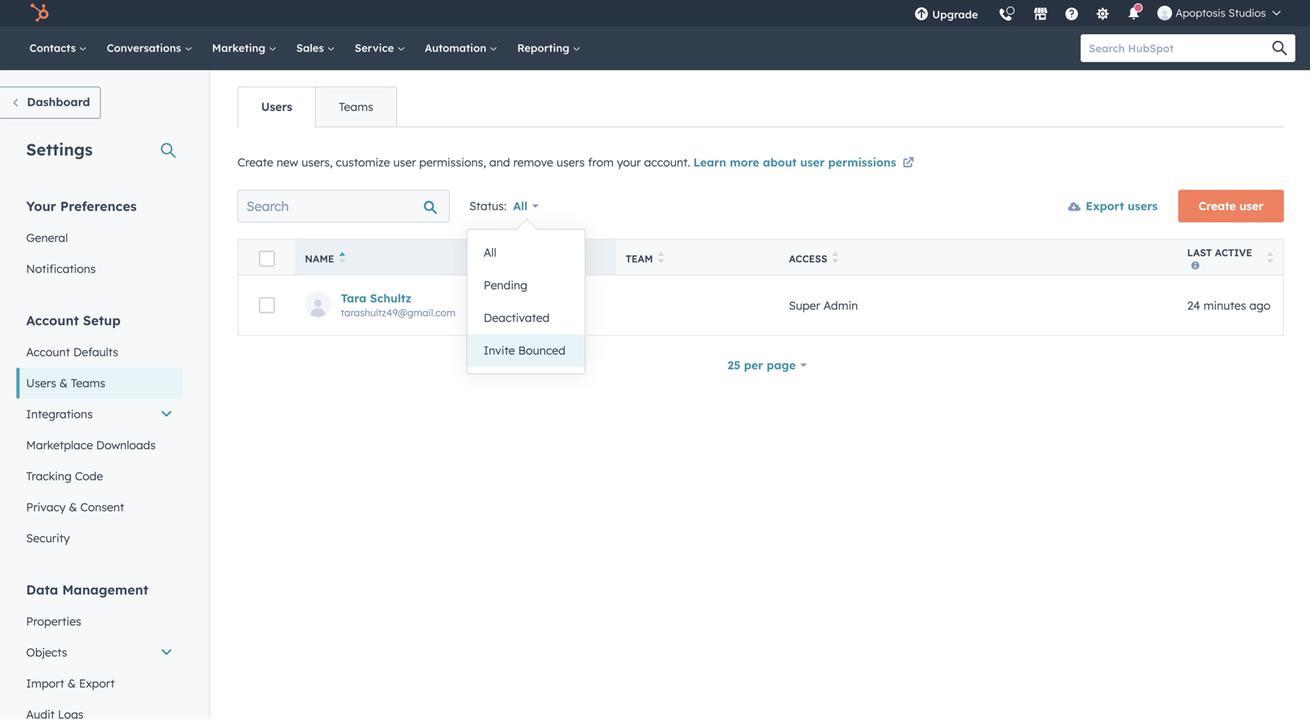 Task type: describe. For each thing, give the bounding box(es) containing it.
access button
[[779, 239, 1178, 275]]

24
[[1188, 298, 1201, 313]]

marketplace downloads
[[26, 438, 156, 452]]

link opens in a new window image inside learn more about user permissions link
[[903, 158, 914, 169]]

ascending sort. press to sort descending. element
[[339, 252, 345, 266]]

marketing
[[212, 41, 269, 55]]

invite bounced
[[484, 343, 566, 358]]

properties link
[[16, 606, 183, 637]]

permissions
[[829, 155, 897, 169]]

teams inside navigation
[[339, 100, 373, 114]]

export inside button
[[1086, 199, 1125, 213]]

search button
[[1265, 34, 1296, 62]]

25 per page
[[728, 358, 796, 372]]

your preferences element
[[16, 197, 183, 285]]

user inside button
[[1240, 199, 1264, 213]]

import & export
[[26, 677, 115, 691]]

security
[[26, 531, 70, 545]]

conversations
[[107, 41, 184, 55]]

all button
[[513, 195, 539, 218]]

reporting link
[[508, 26, 591, 70]]

create new users, customize user permissions, and remove users from your account.
[[238, 155, 694, 169]]

apoptosis
[[1176, 6, 1226, 20]]

access
[[789, 253, 828, 265]]

list box containing all
[[467, 230, 585, 374]]

teams inside the account setup element
[[71, 376, 105, 390]]

code
[[75, 469, 103, 483]]

press to sort. element for team
[[658, 252, 664, 266]]

your
[[26, 198, 56, 214]]

apoptosis studios button
[[1148, 0, 1291, 26]]

integrations button
[[16, 399, 183, 430]]

conversations link
[[97, 26, 202, 70]]

minutes
[[1204, 298, 1247, 313]]

notifications image
[[1127, 7, 1142, 22]]

objects
[[26, 645, 67, 660]]

users for users & teams
[[26, 376, 56, 390]]

navigation containing users
[[238, 87, 397, 127]]

create for create user
[[1199, 199, 1237, 213]]

contacts link
[[20, 26, 97, 70]]

calling icon image
[[999, 8, 1014, 23]]

notifications
[[26, 262, 96, 276]]

service link
[[345, 26, 415, 70]]

account defaults link
[[16, 337, 183, 368]]

active
[[1215, 247, 1253, 259]]

settings image
[[1096, 7, 1111, 22]]

help image
[[1065, 7, 1080, 22]]

data
[[26, 582, 58, 598]]

Search HubSpot search field
[[1081, 34, 1281, 62]]

objects button
[[16, 637, 183, 668]]

tracking
[[26, 469, 72, 483]]

defaults
[[73, 345, 118, 359]]

privacy & consent
[[26, 500, 124, 514]]

per
[[744, 358, 763, 372]]

studios
[[1229, 6, 1266, 20]]

invite bounced button
[[467, 334, 585, 367]]

all inside button
[[484, 245, 497, 260]]

more
[[730, 155, 760, 169]]

schultz
[[370, 291, 412, 305]]

team button
[[616, 239, 779, 275]]

learn more about user permissions
[[694, 155, 900, 169]]

super admin
[[789, 298, 858, 313]]

settings
[[26, 139, 93, 160]]

export inside data management element
[[79, 677, 115, 691]]

hubspot link
[[20, 3, 61, 23]]

sales
[[296, 41, 327, 55]]

1 link opens in a new window image from the top
[[903, 154, 914, 174]]

account.
[[644, 155, 690, 169]]

reporting
[[517, 41, 573, 55]]

general
[[26, 231, 68, 245]]

dashboard link
[[0, 87, 101, 119]]

users inside button
[[1128, 199, 1158, 213]]

your
[[617, 155, 641, 169]]

users link
[[238, 87, 315, 127]]

customize
[[336, 155, 390, 169]]

name button
[[295, 239, 616, 275]]

1 horizontal spatial user
[[801, 155, 825, 169]]

upgrade image
[[915, 7, 929, 22]]

& for consent
[[69, 500, 77, 514]]

team
[[626, 253, 653, 265]]

help button
[[1058, 0, 1086, 26]]

properties
[[26, 614, 81, 629]]

super
[[789, 298, 821, 313]]

data management element
[[16, 581, 183, 719]]

press to sort. element for access
[[833, 252, 839, 266]]

marketplaces button
[[1024, 0, 1058, 26]]

and
[[490, 155, 510, 169]]

permissions,
[[419, 155, 486, 169]]

press to sort. element inside "last active" button
[[1268, 252, 1274, 266]]

all inside dropdown button
[[513, 199, 528, 213]]

preferences
[[60, 198, 137, 214]]

downloads
[[96, 438, 156, 452]]

new
[[277, 155, 298, 169]]



Task type: vqa. For each thing, say whether or not it's contained in the screenshot.
Settings link
yes



Task type: locate. For each thing, give the bounding box(es) containing it.
1 horizontal spatial teams
[[339, 100, 373, 114]]

0 vertical spatial users
[[557, 155, 585, 169]]

0 horizontal spatial press to sort. image
[[658, 252, 664, 263]]

deactivated
[[484, 311, 550, 325]]

hubspot image
[[29, 3, 49, 23]]

ago
[[1250, 298, 1271, 313]]

user up active
[[1240, 199, 1264, 213]]

press to sort. element
[[658, 252, 664, 266], [833, 252, 839, 266], [1268, 252, 1274, 266]]

automation
[[425, 41, 490, 55]]

create inside button
[[1199, 199, 1237, 213]]

account for account setup
[[26, 312, 79, 329]]

calling icon button
[[992, 2, 1020, 26]]

2 press to sort. element from the left
[[833, 252, 839, 266]]

users up "integrations" on the left
[[26, 376, 56, 390]]

account
[[26, 312, 79, 329], [26, 345, 70, 359]]

invite
[[484, 343, 515, 358]]

0 vertical spatial create
[[238, 155, 273, 169]]

1 vertical spatial users
[[26, 376, 56, 390]]

0 vertical spatial account
[[26, 312, 79, 329]]

& inside data management element
[[68, 677, 76, 691]]

0 vertical spatial teams
[[339, 100, 373, 114]]

account up account defaults
[[26, 312, 79, 329]]

pending
[[484, 278, 528, 292]]

marketplace downloads link
[[16, 430, 183, 461]]

learn more about user permissions link
[[694, 154, 917, 174]]

1 vertical spatial teams
[[71, 376, 105, 390]]

press to sort. image right team
[[658, 252, 664, 263]]

settings link
[[1086, 0, 1120, 26]]

dashboard
[[27, 95, 90, 109]]

1 horizontal spatial export
[[1086, 199, 1125, 213]]

& up "integrations" on the left
[[60, 376, 68, 390]]

create up the last active
[[1199, 199, 1237, 213]]

press to sort. image for team
[[658, 252, 664, 263]]

create user button
[[1179, 190, 1284, 223]]

0 horizontal spatial export
[[79, 677, 115, 691]]

25 per page button
[[717, 349, 818, 382]]

0 horizontal spatial teams
[[71, 376, 105, 390]]

1 vertical spatial users
[[1128, 199, 1158, 213]]

tracking code link
[[16, 461, 183, 492]]

press to sort. element inside team button
[[658, 252, 664, 266]]

& for export
[[68, 677, 76, 691]]

create left the new on the top of the page
[[238, 155, 273, 169]]

0 horizontal spatial create
[[238, 155, 273, 169]]

import & export link
[[16, 668, 183, 699]]

marketplaces image
[[1034, 7, 1049, 22]]

1 account from the top
[[26, 312, 79, 329]]

2 account from the top
[[26, 345, 70, 359]]

24 minutes ago
[[1188, 298, 1271, 313]]

all up pending at the top left of the page
[[484, 245, 497, 260]]

press to sort. image
[[658, 252, 664, 263], [833, 252, 839, 263]]

all button
[[467, 236, 585, 269]]

1 vertical spatial all
[[484, 245, 497, 260]]

1 press to sort. image from the left
[[658, 252, 664, 263]]

page
[[767, 358, 796, 372]]

press to sort. image right access
[[833, 252, 839, 263]]

1 horizontal spatial press to sort. image
[[833, 252, 839, 263]]

1 horizontal spatial create
[[1199, 199, 1237, 213]]

account setup element
[[16, 312, 183, 554]]

account for account defaults
[[26, 345, 70, 359]]

navigation
[[238, 87, 397, 127]]

privacy & consent link
[[16, 492, 183, 523]]

tara schultz link
[[341, 291, 606, 305]]

create user
[[1199, 199, 1264, 213]]

marketplace
[[26, 438, 93, 452]]

press to sort. image inside team button
[[658, 252, 664, 263]]

tracking code
[[26, 469, 103, 483]]

press to sort. element right team
[[658, 252, 664, 266]]

admin
[[824, 298, 858, 313]]

users inside 'link'
[[261, 100, 292, 114]]

tarashultz49@gmail.com
[[341, 306, 456, 319]]

create for create new users, customize user permissions, and remove users from your account.
[[238, 155, 273, 169]]

users
[[261, 100, 292, 114], [26, 376, 56, 390]]

data management
[[26, 582, 148, 598]]

Search search field
[[238, 190, 450, 223]]

apoptosis studios
[[1176, 6, 1266, 20]]

name
[[305, 253, 334, 265]]

teams up customize
[[339, 100, 373, 114]]

25
[[728, 358, 741, 372]]

last
[[1188, 247, 1212, 259]]

0 vertical spatial users
[[261, 100, 292, 114]]

& right privacy
[[69, 500, 77, 514]]

1 horizontal spatial users
[[1128, 199, 1158, 213]]

account up users & teams
[[26, 345, 70, 359]]

press to sort. element inside access button
[[833, 252, 839, 266]]

0 vertical spatial all
[[513, 199, 528, 213]]

management
[[62, 582, 148, 598]]

users & teams link
[[16, 368, 183, 399]]

ascending sort. press to sort descending. image
[[339, 252, 345, 263]]

export users button
[[1058, 190, 1169, 223]]

bounced
[[518, 343, 566, 358]]

privacy
[[26, 500, 66, 514]]

0 horizontal spatial press to sort. element
[[658, 252, 664, 266]]

0 horizontal spatial all
[[484, 245, 497, 260]]

press to sort. element right access
[[833, 252, 839, 266]]

users for users
[[261, 100, 292, 114]]

contacts
[[29, 41, 79, 55]]

press to sort. image inside access button
[[833, 252, 839, 263]]

all right status:
[[513, 199, 528, 213]]

tara schultz image
[[1158, 6, 1173, 20]]

learn
[[694, 155, 727, 169]]

1 press to sort. element from the left
[[658, 252, 664, 266]]

0 vertical spatial &
[[60, 376, 68, 390]]

1 horizontal spatial all
[[513, 199, 528, 213]]

1 vertical spatial &
[[69, 500, 77, 514]]

status:
[[470, 199, 507, 213]]

setup
[[83, 312, 121, 329]]

account setup
[[26, 312, 121, 329]]

0 vertical spatial export
[[1086, 199, 1125, 213]]

list box
[[467, 230, 585, 374]]

1 vertical spatial account
[[26, 345, 70, 359]]

sales link
[[287, 26, 345, 70]]

general link
[[16, 223, 183, 254]]

users inside the account setup element
[[26, 376, 56, 390]]

1 vertical spatial create
[[1199, 199, 1237, 213]]

search image
[[1273, 41, 1288, 56]]

import
[[26, 677, 64, 691]]

upgrade
[[933, 8, 978, 21]]

teams link
[[315, 87, 396, 127]]

2 link opens in a new window image from the top
[[903, 158, 914, 169]]

0 horizontal spatial user
[[393, 155, 416, 169]]

pending button
[[467, 269, 585, 302]]

about
[[763, 155, 797, 169]]

service
[[355, 41, 397, 55]]

export users
[[1086, 199, 1158, 213]]

account inside 'link'
[[26, 345, 70, 359]]

2 press to sort. image from the left
[[833, 252, 839, 263]]

1 horizontal spatial press to sort. element
[[833, 252, 839, 266]]

1 vertical spatial export
[[79, 677, 115, 691]]

0 horizontal spatial users
[[26, 376, 56, 390]]

tara schultz tarashultz49@gmail.com
[[341, 291, 456, 319]]

security link
[[16, 523, 183, 554]]

1 horizontal spatial users
[[261, 100, 292, 114]]

your preferences
[[26, 198, 137, 214]]

& for teams
[[60, 376, 68, 390]]

deactivated button
[[467, 302, 585, 334]]

menu containing apoptosis studios
[[905, 0, 1291, 32]]

consent
[[80, 500, 124, 514]]

user right about
[[801, 155, 825, 169]]

link opens in a new window image
[[903, 154, 914, 174], [903, 158, 914, 169]]

users & teams
[[26, 376, 105, 390]]

press to sort. element right active
[[1268, 252, 1274, 266]]

notifications button
[[1120, 0, 1148, 26]]

& right import
[[68, 677, 76, 691]]

notifications link
[[16, 254, 183, 285]]

menu
[[905, 0, 1291, 32]]

2 horizontal spatial press to sort. element
[[1268, 252, 1274, 266]]

3 press to sort. element from the left
[[1268, 252, 1274, 266]]

users up the new on the top of the page
[[261, 100, 292, 114]]

user right customize
[[393, 155, 416, 169]]

users,
[[302, 155, 333, 169]]

press to sort. image for access
[[833, 252, 839, 263]]

from
[[588, 155, 614, 169]]

2 horizontal spatial user
[[1240, 199, 1264, 213]]

teams down defaults
[[71, 376, 105, 390]]

2 vertical spatial &
[[68, 677, 76, 691]]

integrations
[[26, 407, 93, 421]]

remove
[[514, 155, 554, 169]]

press to sort. image
[[1268, 252, 1274, 263]]

create
[[238, 155, 273, 169], [1199, 199, 1237, 213]]

0 horizontal spatial users
[[557, 155, 585, 169]]

marketing link
[[202, 26, 287, 70]]



